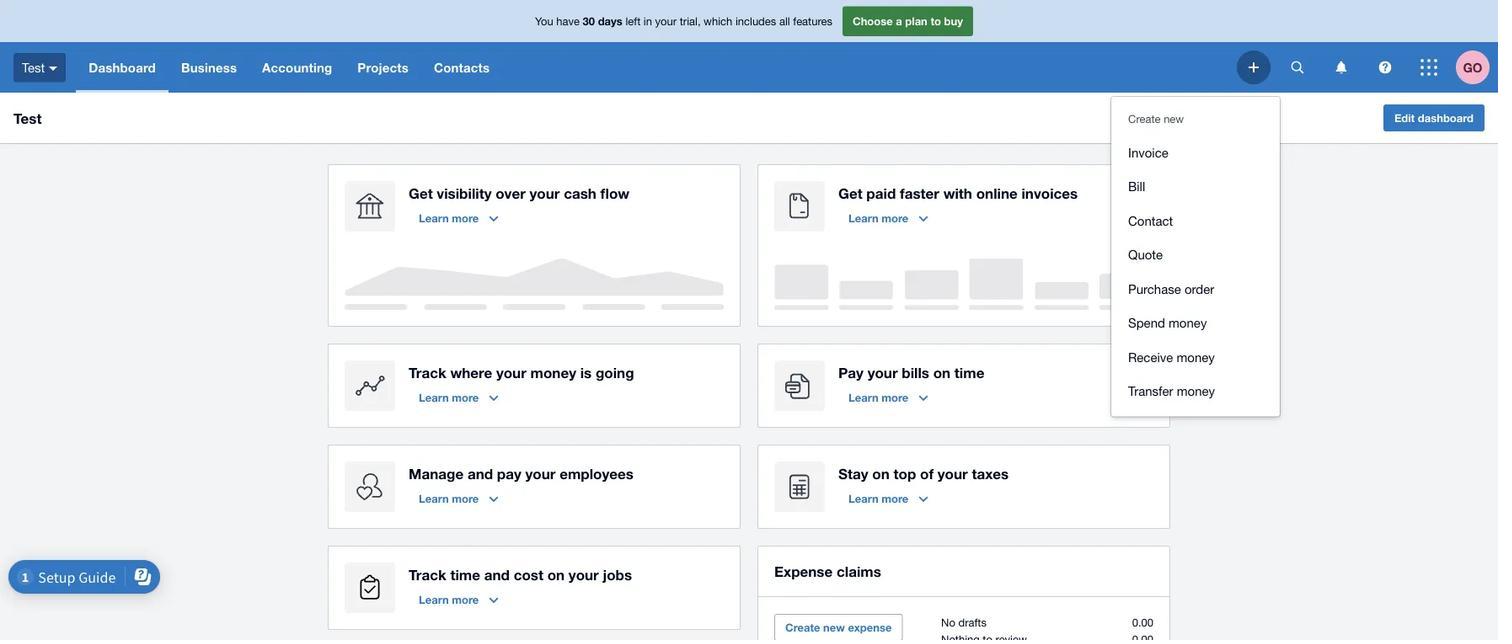 Task type: describe. For each thing, give the bounding box(es) containing it.
buy
[[944, 15, 963, 28]]

purchase order
[[1128, 281, 1215, 296]]

1 vertical spatial time
[[450, 566, 480, 583]]

expense
[[848, 621, 892, 634]]

more for where
[[452, 391, 479, 404]]

taxes icon image
[[774, 462, 825, 512]]

manage
[[409, 465, 464, 482]]

pay
[[838, 364, 864, 381]]

dashboard link
[[76, 42, 168, 93]]

learn for visibility
[[419, 212, 449, 225]]

you have 30 days left in your trial, which includes all features
[[535, 15, 833, 28]]

choose a plan to buy
[[853, 15, 963, 28]]

learn more button for paid
[[838, 205, 938, 232]]

accounting
[[262, 60, 332, 75]]

quote link
[[1111, 238, 1280, 272]]

claims
[[837, 563, 881, 580]]

go
[[1463, 60, 1483, 75]]

pay your bills on time
[[838, 364, 985, 381]]

left
[[626, 15, 641, 28]]

to
[[931, 15, 941, 28]]

of
[[920, 465, 934, 482]]

navigation containing dashboard
[[76, 42, 1237, 93]]

is
[[580, 364, 592, 381]]

drafts
[[959, 616, 987, 629]]

going
[[596, 364, 634, 381]]

learn more button for where
[[409, 384, 508, 411]]

bills icon image
[[774, 361, 825, 411]]

in
[[644, 15, 652, 28]]

order
[[1185, 281, 1215, 296]]

learn for on
[[849, 492, 879, 505]]

get for get paid faster with online invoices
[[838, 185, 863, 201]]

0.00
[[1132, 616, 1154, 629]]

jobs
[[603, 566, 632, 583]]

cash
[[564, 185, 597, 201]]

expense claims
[[774, 563, 881, 580]]

taxes
[[972, 465, 1009, 482]]

learn more button for on
[[838, 485, 938, 512]]

track where your money is going
[[409, 364, 634, 381]]

all
[[779, 15, 790, 28]]

employees icon image
[[345, 462, 395, 512]]

with
[[943, 185, 972, 201]]

contacts
[[434, 60, 490, 75]]

employees
[[560, 465, 634, 482]]

pay
[[497, 465, 521, 482]]

create new group
[[1111, 127, 1280, 417]]

online
[[976, 185, 1018, 201]]

0 vertical spatial on
[[933, 364, 951, 381]]

learn for paid
[[849, 212, 879, 225]]

spend money
[[1128, 316, 1207, 330]]

learn more button for and
[[409, 485, 508, 512]]

0.00 link
[[1132, 616, 1154, 629]]

money for spend money
[[1169, 316, 1207, 330]]

more for paid
[[882, 212, 909, 225]]

days
[[598, 15, 623, 28]]

invoices icon image
[[774, 181, 825, 232]]

quote
[[1128, 247, 1163, 262]]

manage and pay your employees
[[409, 465, 634, 482]]

get for get visibility over your cash flow
[[409, 185, 433, 201]]

which
[[704, 15, 733, 28]]

create new expense button
[[774, 614, 903, 640]]

more for on
[[882, 492, 909, 505]]

more for your
[[882, 391, 909, 404]]

get paid faster with online invoices
[[838, 185, 1078, 201]]

edit dashboard
[[1395, 111, 1474, 124]]

edit dashboard button
[[1384, 104, 1485, 131]]

receive money link
[[1111, 340, 1280, 374]]

create for create new
[[1128, 112, 1161, 125]]

contact
[[1128, 213, 1173, 228]]

stay on top of your taxes
[[838, 465, 1009, 482]]

new for create new expense
[[823, 621, 845, 634]]

1 vertical spatial and
[[484, 566, 510, 583]]

spend money link
[[1111, 306, 1280, 340]]

trial,
[[680, 15, 701, 28]]

expense
[[774, 563, 833, 580]]

learn more for where
[[419, 391, 479, 404]]

money for receive money
[[1177, 350, 1215, 364]]

includes
[[736, 15, 776, 28]]

transfer
[[1128, 384, 1174, 399]]

invoice link
[[1111, 135, 1280, 169]]

receive
[[1128, 350, 1173, 364]]

learn more button for your
[[838, 384, 938, 411]]

learn more for and
[[419, 492, 479, 505]]

features
[[793, 15, 833, 28]]

no drafts
[[941, 616, 987, 629]]

create for create new expense
[[785, 621, 820, 634]]

projects icon image
[[345, 563, 395, 613]]

business button
[[168, 42, 250, 93]]

bill
[[1128, 179, 1145, 194]]

bills
[[902, 364, 929, 381]]



Task type: vqa. For each thing, say whether or not it's contained in the screenshot.
Learn more corresponding to on
yes



Task type: locate. For each thing, give the bounding box(es) containing it.
create down expense in the right bottom of the page
[[785, 621, 820, 634]]

svg image
[[1421, 59, 1438, 76], [1336, 61, 1347, 74], [1379, 61, 1392, 74], [1249, 62, 1259, 72]]

learn more down paid
[[849, 212, 909, 225]]

1 vertical spatial create
[[785, 621, 820, 634]]

dashboard
[[1418, 111, 1474, 124]]

new up invoice link
[[1164, 112, 1184, 125]]

you
[[535, 15, 553, 28]]

and
[[468, 465, 493, 482], [484, 566, 510, 583]]

learn more for on
[[849, 492, 909, 505]]

track money icon image
[[345, 361, 395, 411]]

1 get from the left
[[409, 185, 433, 201]]

learn more button down visibility
[[409, 205, 508, 232]]

on
[[933, 364, 951, 381], [872, 465, 890, 482], [547, 566, 565, 583]]

1 vertical spatial test
[[13, 110, 42, 126]]

learn for and
[[419, 492, 449, 505]]

money inside transfer money link
[[1177, 384, 1215, 399]]

learn more for time
[[419, 593, 479, 606]]

visibility
[[437, 185, 492, 201]]

banner
[[0, 0, 1498, 417]]

bill link
[[1111, 169, 1280, 204]]

time
[[955, 364, 985, 381], [450, 566, 480, 583]]

accounting button
[[250, 42, 345, 93]]

learn for where
[[419, 391, 449, 404]]

1 track from the top
[[409, 364, 446, 381]]

0 horizontal spatial new
[[823, 621, 845, 634]]

svg image
[[1291, 61, 1304, 74], [49, 66, 57, 71]]

get left paid
[[838, 185, 863, 201]]

learn down pay
[[849, 391, 879, 404]]

2 track from the top
[[409, 566, 446, 583]]

a
[[896, 15, 902, 28]]

banner containing dashboard
[[0, 0, 1498, 417]]

purchase
[[1128, 281, 1181, 296]]

invoices preview bar graph image
[[774, 259, 1154, 310]]

contacts button
[[421, 42, 502, 93]]

more down top
[[882, 492, 909, 505]]

1 vertical spatial new
[[823, 621, 845, 634]]

flow
[[600, 185, 630, 201]]

invoice
[[1128, 145, 1169, 160]]

0 horizontal spatial time
[[450, 566, 480, 583]]

dashboard
[[89, 60, 156, 75]]

test button
[[0, 42, 76, 93]]

0 vertical spatial create
[[1128, 112, 1161, 125]]

banking icon image
[[345, 181, 395, 232]]

business
[[181, 60, 237, 75]]

new inside "list box"
[[1164, 112, 1184, 125]]

new inside 'create new expense' 'button'
[[823, 621, 845, 634]]

paid
[[867, 185, 896, 201]]

test inside popup button
[[22, 60, 45, 75]]

have
[[556, 15, 580, 28]]

more down paid
[[882, 212, 909, 225]]

0 vertical spatial time
[[955, 364, 985, 381]]

on left top
[[872, 465, 890, 482]]

faster
[[900, 185, 940, 201]]

learn right the track money icon on the bottom of the page
[[419, 391, 449, 404]]

0 horizontal spatial create
[[785, 621, 820, 634]]

no
[[941, 616, 955, 629]]

more down where
[[452, 391, 479, 404]]

track
[[409, 364, 446, 381], [409, 566, 446, 583]]

learn more for visibility
[[419, 212, 479, 225]]

learn
[[419, 212, 449, 225], [849, 212, 879, 225], [419, 391, 449, 404], [849, 391, 879, 404], [419, 492, 449, 505], [849, 492, 879, 505], [419, 593, 449, 606]]

spend
[[1128, 316, 1165, 330]]

purchase order link
[[1111, 272, 1280, 306]]

learn more button
[[409, 205, 508, 232], [838, 205, 938, 232], [409, 384, 508, 411], [838, 384, 938, 411], [409, 485, 508, 512], [838, 485, 938, 512], [409, 587, 508, 613]]

invoices
[[1022, 185, 1078, 201]]

money for transfer money
[[1177, 384, 1215, 399]]

money inside receive money link
[[1177, 350, 1215, 364]]

more down "manage"
[[452, 492, 479, 505]]

learn for your
[[849, 391, 879, 404]]

0 horizontal spatial svg image
[[49, 66, 57, 71]]

learn right projects icon
[[419, 593, 449, 606]]

learn more for paid
[[849, 212, 909, 225]]

money down receive money link
[[1177, 384, 1215, 399]]

banking preview line graph image
[[345, 259, 724, 310]]

contact link
[[1111, 204, 1280, 238]]

1 vertical spatial on
[[872, 465, 890, 482]]

more for time
[[452, 593, 479, 606]]

learn more button down paid
[[838, 205, 938, 232]]

cost
[[514, 566, 543, 583]]

learn more button down top
[[838, 485, 938, 512]]

track for track time and cost on your jobs
[[409, 566, 446, 583]]

learn more for your
[[849, 391, 909, 404]]

learn down visibility
[[419, 212, 449, 225]]

1 vertical spatial track
[[409, 566, 446, 583]]

0 horizontal spatial on
[[547, 566, 565, 583]]

learn more down track time and cost on your jobs
[[419, 593, 479, 606]]

svg image inside test popup button
[[49, 66, 57, 71]]

learn more button down pay your bills on time
[[838, 384, 938, 411]]

learn more down pay
[[849, 391, 909, 404]]

learn down paid
[[849, 212, 879, 225]]

0 vertical spatial new
[[1164, 112, 1184, 125]]

projects button
[[345, 42, 421, 93]]

learn more down "manage"
[[419, 492, 479, 505]]

learn more down visibility
[[419, 212, 479, 225]]

2 horizontal spatial on
[[933, 364, 951, 381]]

1 horizontal spatial new
[[1164, 112, 1184, 125]]

where
[[450, 364, 492, 381]]

learn more button for time
[[409, 587, 508, 613]]

track time and cost on your jobs
[[409, 566, 632, 583]]

edit
[[1395, 111, 1415, 124]]

30
[[583, 15, 595, 28]]

time right bills
[[955, 364, 985, 381]]

1 horizontal spatial svg image
[[1291, 61, 1304, 74]]

over
[[496, 185, 526, 201]]

create new expense
[[785, 621, 892, 634]]

money up receive money link
[[1169, 316, 1207, 330]]

transfer money
[[1128, 384, 1215, 399]]

0 vertical spatial test
[[22, 60, 45, 75]]

create
[[1128, 112, 1161, 125], [785, 621, 820, 634]]

track for track where your money is going
[[409, 364, 446, 381]]

and left cost
[[484, 566, 510, 583]]

learn more button down track time and cost on your jobs
[[409, 587, 508, 613]]

list box
[[1111, 97, 1280, 417]]

get visibility over your cash flow
[[409, 185, 630, 201]]

transfer money link
[[1111, 374, 1280, 408]]

and left pay
[[468, 465, 493, 482]]

more down pay your bills on time
[[882, 391, 909, 404]]

money up transfer money link at the right bottom of page
[[1177, 350, 1215, 364]]

learn down stay
[[849, 492, 879, 505]]

no drafts link
[[941, 616, 987, 629]]

go button
[[1456, 42, 1498, 93]]

learn down "manage"
[[419, 492, 449, 505]]

learn more down where
[[419, 391, 479, 404]]

your
[[655, 15, 677, 28], [530, 185, 560, 201], [496, 364, 527, 381], [868, 364, 898, 381], [525, 465, 556, 482], [938, 465, 968, 482], [569, 566, 599, 583]]

stay
[[838, 465, 868, 482]]

create inside 'create new expense' 'button'
[[785, 621, 820, 634]]

time left cost
[[450, 566, 480, 583]]

get left visibility
[[409, 185, 433, 201]]

navigation
[[76, 42, 1237, 93]]

new left expense
[[823, 621, 845, 634]]

1 horizontal spatial get
[[838, 185, 863, 201]]

0 vertical spatial and
[[468, 465, 493, 482]]

1 horizontal spatial on
[[872, 465, 890, 482]]

learn for time
[[419, 593, 449, 606]]

receive money
[[1128, 350, 1215, 364]]

create new
[[1128, 112, 1184, 125]]

more down track time and cost on your jobs
[[452, 593, 479, 606]]

learn more button down "manage"
[[409, 485, 508, 512]]

track left where
[[409, 364, 446, 381]]

learn more button for visibility
[[409, 205, 508, 232]]

expense claims link
[[774, 560, 881, 583]]

test
[[22, 60, 45, 75], [13, 110, 42, 126]]

more for and
[[452, 492, 479, 505]]

choose
[[853, 15, 893, 28]]

on right bills
[[933, 364, 951, 381]]

0 horizontal spatial get
[[409, 185, 433, 201]]

learn more button down where
[[409, 384, 508, 411]]

0 vertical spatial track
[[409, 364, 446, 381]]

more
[[452, 212, 479, 225], [882, 212, 909, 225], [452, 391, 479, 404], [882, 391, 909, 404], [452, 492, 479, 505], [882, 492, 909, 505], [452, 593, 479, 606]]

create up invoice
[[1128, 112, 1161, 125]]

more for visibility
[[452, 212, 479, 225]]

1 horizontal spatial create
[[1128, 112, 1161, 125]]

new
[[1164, 112, 1184, 125], [823, 621, 845, 634]]

on right cost
[[547, 566, 565, 583]]

list box containing invoice
[[1111, 97, 1280, 417]]

more down visibility
[[452, 212, 479, 225]]

track right projects icon
[[409, 566, 446, 583]]

2 get from the left
[[838, 185, 863, 201]]

learn more down stay
[[849, 492, 909, 505]]

money inside the spend money link
[[1169, 316, 1207, 330]]

1 horizontal spatial time
[[955, 364, 985, 381]]

get
[[409, 185, 433, 201], [838, 185, 863, 201]]

plan
[[905, 15, 928, 28]]

2 vertical spatial on
[[547, 566, 565, 583]]

new for create new
[[1164, 112, 1184, 125]]

projects
[[358, 60, 409, 75]]

money left is
[[530, 364, 576, 381]]

top
[[894, 465, 916, 482]]



